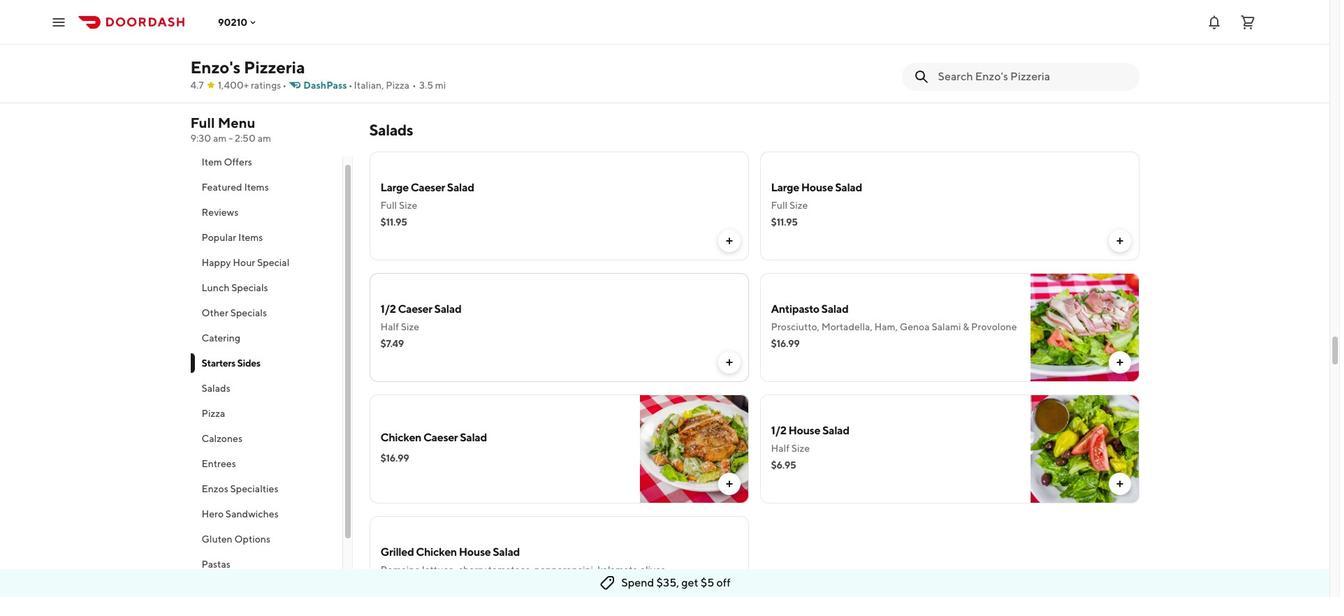 Task type: vqa. For each thing, say whether or not it's contained in the screenshot.
'$11.95' within the 'Large House Salad Full Size $11.95'
yes



Task type: locate. For each thing, give the bounding box(es) containing it.
• left 3.5
[[412, 80, 417, 91]]

featured items button
[[190, 175, 342, 200]]

items
[[244, 182, 269, 193], [238, 232, 263, 243]]

entrees button
[[190, 451, 342, 477]]

am left the '-'
[[213, 133, 227, 144]]

large inside large house salad full size $11.95
[[771, 181, 799, 194]]

salad inside 1/2 caeser salad half size $7.49
[[434, 303, 462, 316]]

2 horizontal spatial full
[[771, 200, 788, 211]]

0 vertical spatial salads
[[369, 121, 413, 139]]

chicken inside grilled chicken house salad romaine lettuce, cherry tomatoes, pepperoncini, kalamata olives.
[[416, 546, 457, 559]]

salad inside 1/2 house salad half size $6.95
[[823, 424, 850, 438]]

1/2 for 1/2 caeser salad
[[381, 303, 396, 316]]

$16.99
[[771, 338, 800, 349], [381, 453, 409, 464]]

1 horizontal spatial $16.99
[[771, 338, 800, 349]]

2 am from the left
[[258, 133, 271, 144]]

large for large caeser salad
[[381, 181, 409, 194]]

item offers button
[[190, 150, 342, 175]]

0 vertical spatial specials
[[232, 282, 268, 294]]

large inside the large caeser salad full size $11.95
[[381, 181, 409, 194]]

item offers
[[202, 157, 252, 168]]

options
[[234, 534, 271, 545]]

1 vertical spatial 1/2
[[771, 424, 787, 438]]

size for large house salad
[[790, 200, 808, 211]]

caeser for 1/2
[[398, 303, 432, 316]]

size inside the large caeser salad full size $11.95
[[399, 200, 418, 211]]

full
[[190, 115, 215, 131], [381, 200, 397, 211], [771, 200, 788, 211]]

caeser
[[411, 181, 445, 194], [398, 303, 432, 316], [424, 431, 458, 445]]

size inside large house salad full size $11.95
[[790, 200, 808, 211]]

entrees
[[202, 458, 236, 470]]

starters sides
[[202, 358, 261, 369]]

1/2 inside 1/2 caeser salad half size $7.49
[[381, 303, 396, 316]]

1 horizontal spatial half
[[771, 443, 790, 454]]

full inside the large caeser salad full size $11.95
[[381, 200, 397, 211]]

size inside 1/2 house salad half size $6.95
[[792, 443, 810, 454]]

full inside full menu 9:30 am - 2:50 am
[[190, 115, 215, 131]]

1 horizontal spatial full
[[381, 200, 397, 211]]

spend $35, get $5 off
[[622, 577, 731, 590]]

$7.49
[[381, 338, 404, 349]]

$16.99 down prosciutto,
[[771, 338, 800, 349]]

$11.95 for large house salad
[[771, 217, 798, 228]]

salads down italian, pizza • 3.5 mi
[[369, 121, 413, 139]]

2 horizontal spatial •
[[412, 80, 417, 91]]

hero sandwiches button
[[190, 502, 342, 527]]

house
[[801, 181, 833, 194], [789, 424, 821, 438], [459, 546, 491, 559]]

1/2 house salad image
[[1031, 395, 1140, 504]]

• for italian, pizza • 3.5 mi
[[412, 80, 417, 91]]

chicken caeser salad image
[[640, 395, 749, 504]]

half for house
[[771, 443, 790, 454]]

am
[[213, 133, 227, 144], [258, 133, 271, 144]]

0 vertical spatial house
[[801, 181, 833, 194]]

specials down happy hour special
[[232, 282, 268, 294]]

1 horizontal spatial salads
[[369, 121, 413, 139]]

caeser for large
[[411, 181, 445, 194]]

$11.95 inside large house salad full size $11.95
[[771, 217, 798, 228]]

1 vertical spatial items
[[238, 232, 263, 243]]

0 horizontal spatial 1/2
[[381, 303, 396, 316]]

0 vertical spatial caeser
[[411, 181, 445, 194]]

pizza button
[[190, 401, 342, 426]]

hero sandwiches
[[202, 509, 279, 520]]

am right 2:50
[[258, 133, 271, 144]]

0 horizontal spatial $16.99
[[381, 453, 409, 464]]

salads down the starters
[[202, 383, 230, 394]]

0 horizontal spatial pizza
[[202, 408, 225, 419]]

1/2 up $6.95
[[771, 424, 787, 438]]

size for 1/2 house salad
[[792, 443, 810, 454]]

provolone
[[972, 322, 1017, 333]]

1 horizontal spatial 1/2
[[771, 424, 787, 438]]

0 vertical spatial half
[[381, 322, 399, 333]]

house for large
[[801, 181, 833, 194]]

0 vertical spatial 1/2
[[381, 303, 396, 316]]

1 vertical spatial chicken
[[416, 546, 457, 559]]

1 vertical spatial salads
[[202, 383, 230, 394]]

$16.99 down chicken caeser salad
[[381, 453, 409, 464]]

full inside large house salad full size $11.95
[[771, 200, 788, 211]]

genoa
[[900, 322, 930, 333]]

0 horizontal spatial $11.95
[[381, 217, 407, 228]]

specials down lunch specials
[[230, 308, 267, 319]]

2 $11.95 from the left
[[771, 217, 798, 228]]

1/2 house salad half size $6.95
[[771, 424, 850, 471]]

1/2 for 1/2 house salad
[[771, 424, 787, 438]]

menu
[[218, 115, 256, 131]]

popular
[[202, 232, 236, 243]]

1 vertical spatial house
[[789, 424, 821, 438]]

half up $6.95
[[771, 443, 790, 454]]

caeser inside the large caeser salad full size $11.95
[[411, 181, 445, 194]]

half inside 1/2 caeser salad half size $7.49
[[381, 322, 399, 333]]

0 horizontal spatial full
[[190, 115, 215, 131]]

salad for chicken caeser salad
[[460, 431, 487, 445]]

1 horizontal spatial large
[[771, 181, 799, 194]]

enzo's pizzeria
[[190, 57, 305, 77]]

0 horizontal spatial salads
[[202, 383, 230, 394]]

0 horizontal spatial half
[[381, 322, 399, 333]]

specials inside lunch specials button
[[232, 282, 268, 294]]

1,400+ ratings •
[[218, 80, 287, 91]]

2 large from the left
[[771, 181, 799, 194]]

items for popular items
[[238, 232, 263, 243]]

featured
[[202, 182, 242, 193]]

• left italian,
[[348, 80, 353, 91]]

lunch specials
[[202, 282, 268, 294]]

specialties
[[230, 484, 279, 495]]

1 horizontal spatial •
[[348, 80, 353, 91]]

add item to cart image
[[1114, 65, 1126, 76], [724, 236, 735, 247], [724, 357, 735, 368], [1114, 357, 1126, 368], [724, 479, 735, 490], [1114, 479, 1126, 490]]

enzos specialties button
[[190, 477, 342, 502]]

1 large from the left
[[381, 181, 409, 194]]

pizza up the calzones at the bottom of page
[[202, 408, 225, 419]]

1 vertical spatial $16.99
[[381, 453, 409, 464]]

1/2 inside 1/2 house salad half size $6.95
[[771, 424, 787, 438]]

$9.49
[[381, 39, 406, 50]]

pizzeria
[[244, 57, 305, 77]]

0 items, open order cart image
[[1240, 14, 1257, 30]]

specials
[[232, 282, 268, 294], [230, 308, 267, 319]]

0 vertical spatial items
[[244, 182, 269, 193]]

salads
[[369, 121, 413, 139], [202, 383, 230, 394]]

1 vertical spatial pizza
[[202, 408, 225, 419]]

tomatoes,
[[488, 565, 532, 576]]

1 am from the left
[[213, 133, 227, 144]]

2 vertical spatial caeser
[[424, 431, 458, 445]]

notification bell image
[[1206, 14, 1223, 30]]

size
[[399, 200, 418, 211], [790, 200, 808, 211], [401, 322, 419, 333], [792, 443, 810, 454]]

0 vertical spatial pizza
[[386, 80, 410, 91]]

lettuce,
[[422, 565, 456, 576]]

prosciutto,
[[771, 322, 820, 333]]

0 horizontal spatial large
[[381, 181, 409, 194]]

reviews button
[[190, 200, 342, 225]]

1 horizontal spatial $11.95
[[771, 217, 798, 228]]

half inside 1/2 house salad half size $6.95
[[771, 443, 790, 454]]

• right ratings
[[283, 80, 287, 91]]

salad for 1/2 caeser salad half size $7.49
[[434, 303, 462, 316]]

1/2
[[381, 303, 396, 316], [771, 424, 787, 438]]

1/2 up $7.49
[[381, 303, 396, 316]]

0 horizontal spatial •
[[283, 80, 287, 91]]

salad inside the large caeser salad full size $11.95
[[447, 181, 474, 194]]

2 • from the left
[[348, 80, 353, 91]]

special
[[257, 257, 290, 268]]

half up $7.49
[[381, 322, 399, 333]]

caeser for chicken
[[424, 431, 458, 445]]

2 vertical spatial house
[[459, 546, 491, 559]]

pizza left 3.5
[[386, 80, 410, 91]]

3 • from the left
[[412, 80, 417, 91]]

1 $11.95 from the left
[[381, 217, 407, 228]]

-
[[229, 133, 233, 144]]

caeser inside 1/2 caeser salad half size $7.49
[[398, 303, 432, 316]]

italian,
[[354, 80, 384, 91]]

items up reviews "button"
[[244, 182, 269, 193]]

specials inside the other specials button
[[230, 308, 267, 319]]

1 • from the left
[[283, 80, 287, 91]]

catering button
[[190, 326, 342, 351]]

size for large caeser salad
[[399, 200, 418, 211]]

item
[[202, 157, 222, 168]]

salami
[[932, 322, 961, 333]]

1 vertical spatial half
[[771, 443, 790, 454]]

&
[[963, 322, 970, 333]]

cherry
[[458, 565, 486, 576]]

pastas button
[[190, 552, 342, 577]]

0 horizontal spatial am
[[213, 133, 227, 144]]

size inside 1/2 caeser salad half size $7.49
[[401, 322, 419, 333]]

items up happy hour special
[[238, 232, 263, 243]]

pizza
[[386, 80, 410, 91], [202, 408, 225, 419]]

salad inside large house salad full size $11.95
[[835, 181, 862, 194]]

$11.95 inside the large caeser salad full size $11.95
[[381, 217, 407, 228]]

1 vertical spatial caeser
[[398, 303, 432, 316]]

salad for large caeser salad full size $11.95
[[447, 181, 474, 194]]

1 horizontal spatial pizza
[[386, 80, 410, 91]]

0 vertical spatial $16.99
[[771, 338, 800, 349]]

1 horizontal spatial am
[[258, 133, 271, 144]]

lunch
[[202, 282, 230, 294]]

house inside large house salad full size $11.95
[[801, 181, 833, 194]]

house inside 1/2 house salad half size $6.95
[[789, 424, 821, 438]]

catering
[[202, 333, 240, 344]]

large
[[381, 181, 409, 194], [771, 181, 799, 194]]

other specials button
[[190, 301, 342, 326]]

starters
[[202, 358, 236, 369]]

get
[[682, 577, 699, 590]]

1 vertical spatial specials
[[230, 308, 267, 319]]



Task type: describe. For each thing, give the bounding box(es) containing it.
full menu 9:30 am - 2:50 am
[[190, 115, 271, 144]]

open menu image
[[50, 14, 67, 30]]

$5
[[701, 577, 714, 590]]

popular items button
[[190, 225, 342, 250]]

large house salad full size $11.95
[[771, 181, 862, 228]]

off
[[717, 577, 731, 590]]

gluten options button
[[190, 527, 342, 552]]

size for 1/2 caeser salad
[[401, 322, 419, 333]]

9:30
[[190, 133, 211, 144]]

• for 1,400+ ratings •
[[283, 80, 287, 91]]

happy hour special button
[[190, 250, 342, 275]]

1/2 caeser salad half size $7.49
[[381, 303, 462, 349]]

other
[[202, 308, 228, 319]]

ratings
[[251, 80, 281, 91]]

grilled chicken house salad romaine lettuce, cherry tomatoes, pepperoncini, kalamata olives.
[[381, 546, 668, 576]]

hero
[[202, 509, 224, 520]]

happy hour special
[[202, 257, 290, 268]]

mi
[[435, 80, 446, 91]]

$6.95
[[771, 460, 796, 471]]

house inside grilled chicken house salad romaine lettuce, cherry tomatoes, pepperoncini, kalamata olives.
[[459, 546, 491, 559]]

90210
[[218, 16, 248, 28]]

full for large caeser salad
[[381, 200, 397, 211]]

antipasto salad prosciutto, mortadella, ham, genoa salami & provolone $16.99
[[771, 303, 1017, 349]]

popular items
[[202, 232, 263, 243]]

large for large house salad
[[771, 181, 799, 194]]

pepperoncini,
[[534, 565, 596, 576]]

reviews
[[202, 207, 239, 218]]

$16.99 inside antipasto salad prosciutto, mortadella, ham, genoa salami & provolone $16.99
[[771, 338, 800, 349]]

other specials
[[202, 308, 267, 319]]

pastas
[[202, 559, 231, 570]]

90210 button
[[218, 16, 259, 28]]

salad inside grilled chicken house salad romaine lettuce, cherry tomatoes, pepperoncini, kalamata olives.
[[493, 546, 520, 559]]

full for large house salad
[[771, 200, 788, 211]]

salads button
[[190, 376, 342, 401]]

calzones button
[[190, 426, 342, 451]]

enzo's
[[190, 57, 241, 77]]

grilled
[[381, 546, 414, 559]]

$35,
[[657, 577, 679, 590]]

salad for large house salad full size $11.95
[[835, 181, 862, 194]]

dashpass •
[[304, 80, 353, 91]]

gluten options
[[202, 534, 271, 545]]

spend
[[622, 577, 654, 590]]

4.7
[[190, 80, 204, 91]]

hour
[[233, 257, 255, 268]]

2:50
[[235, 133, 256, 144]]

house for 1/2
[[789, 424, 821, 438]]

salad for 1/2 house salad half size $6.95
[[823, 424, 850, 438]]

add item to cart image
[[1114, 236, 1126, 247]]

antipasto
[[771, 303, 820, 316]]

lunch specials button
[[190, 275, 342, 301]]

pizza inside button
[[202, 408, 225, 419]]

1,400+
[[218, 80, 249, 91]]

0 vertical spatial chicken
[[381, 431, 422, 445]]

antipasto salad image
[[1031, 273, 1140, 382]]

$1.80
[[771, 39, 795, 50]]

offers
[[224, 157, 252, 168]]

$11.95 for large caeser salad
[[381, 217, 407, 228]]

ham,
[[875, 322, 898, 333]]

italian, pizza • 3.5 mi
[[354, 80, 446, 91]]

salad inside antipasto salad prosciutto, mortadella, ham, genoa salami & provolone $16.99
[[822, 303, 849, 316]]

romaine
[[381, 565, 420, 576]]

kalamata
[[598, 565, 638, 576]]

chicken caeser salad
[[381, 431, 487, 445]]

happy
[[202, 257, 231, 268]]

half for caeser
[[381, 322, 399, 333]]

enzos specialties
[[202, 484, 279, 495]]

calzones
[[202, 433, 243, 445]]

sandwiches
[[226, 509, 279, 520]]

olives.
[[640, 565, 668, 576]]

enzos
[[202, 484, 228, 495]]

sides
[[237, 358, 261, 369]]

gluten
[[202, 534, 233, 545]]

salads inside salads button
[[202, 383, 230, 394]]

items for featured items
[[244, 182, 269, 193]]

large caeser salad full size $11.95
[[381, 181, 474, 228]]

featured items
[[202, 182, 269, 193]]

dashpass
[[304, 80, 347, 91]]

Item Search search field
[[938, 69, 1128, 85]]

mortadella,
[[822, 322, 873, 333]]

specials for other specials
[[230, 308, 267, 319]]

specials for lunch specials
[[232, 282, 268, 294]]

3.5
[[419, 80, 433, 91]]



